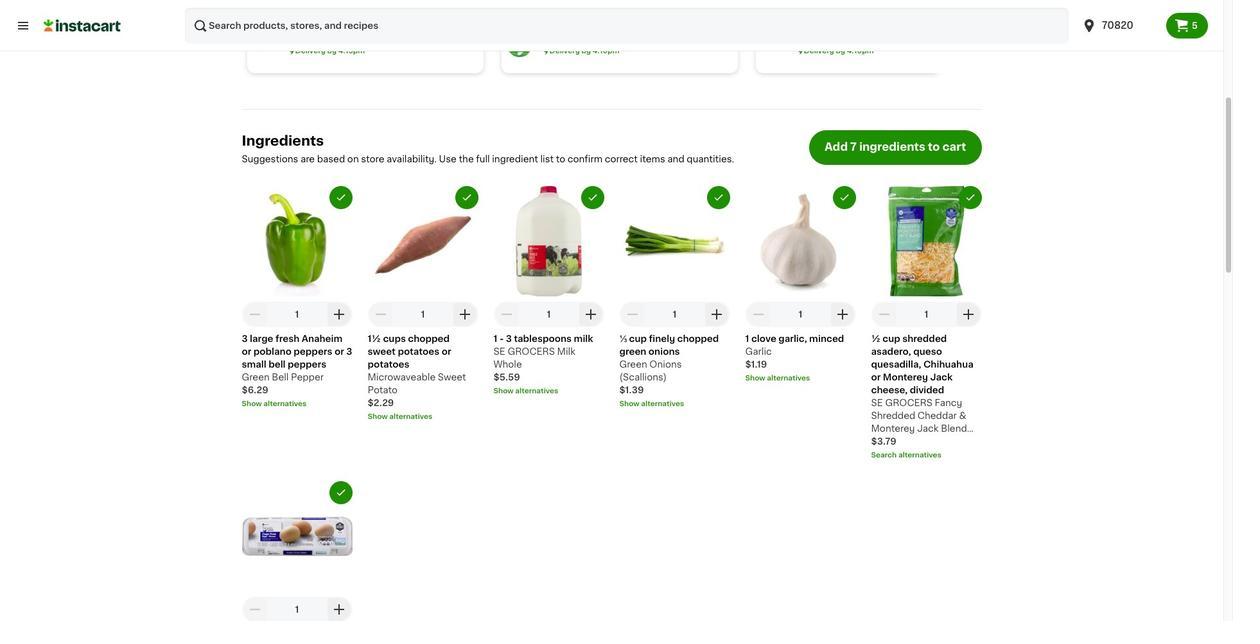 Task type: describe. For each thing, give the bounding box(es) containing it.
$6.29
[[242, 386, 268, 395]]

shredded
[[903, 335, 947, 344]]

alternatives inside the $3.79 search alternatives
[[898, 452, 942, 459]]

the fresh market
[[542, 34, 640, 44]]

on
[[347, 155, 359, 164]]

1 for finely
[[673, 310, 677, 319]]

rouses
[[797, 34, 839, 44]]

1 70820 button from the left
[[1074, 8, 1166, 44]]

ingredient
[[492, 155, 538, 164]]

ingredients
[[859, 142, 925, 152]]

cheese,
[[871, 386, 908, 395]]

suggestions
[[242, 155, 298, 164]]

green
[[619, 347, 646, 356]]

5
[[1192, 21, 1198, 30]]

chopped inside 1½ cups chopped sweet potatoes or potatoes microwaveable sweet potato $2.29 show alternatives
[[408, 335, 450, 344]]

alternatives inside 1 clove garlic, minced garlic $1.19 show alternatives
[[767, 375, 810, 382]]

unselect item image for ⅓ cup finely chopped green onions green onions (scallions) $1.39 show alternatives
[[713, 192, 724, 203]]

small
[[242, 360, 266, 369]]

se inside ½ cup shredded asadero, queso quesadilla, chihuahua or monterey jack cheese, divided se grocers fancy shredded cheddar & monterey jack blend natural cheese
[[871, 399, 883, 408]]

0 vertical spatial monterey
[[883, 373, 928, 382]]

3 large fresh anaheim or poblano peppers or 3 small bell peppers green bell pepper $6.29 show alternatives
[[242, 335, 352, 408]]

potato
[[368, 386, 398, 395]]

unselect item image for 3 large fresh anaheim or poblano peppers or 3 small bell peppers green bell pepper $6.29 show alternatives
[[335, 192, 346, 203]]

markets
[[841, 34, 887, 44]]

1 for chopped
[[421, 310, 425, 319]]

0 horizontal spatial 3
[[242, 335, 248, 344]]

correct
[[605, 155, 638, 164]]

fancy
[[935, 399, 962, 408]]

garlic,
[[779, 335, 807, 344]]

items
[[640, 155, 665, 164]]

full
[[476, 155, 490, 164]]

grocers inside ½ cup shredded asadero, queso quesadilla, chihuahua or monterey jack cheese, divided se grocers fancy shredded cheddar & monterey jack blend natural cheese
[[885, 399, 933, 408]]

the fresh market image
[[506, 31, 532, 57]]

2 70820 button from the left
[[1081, 8, 1158, 44]]

shredded
[[871, 412, 915, 421]]

rouses markets
[[797, 34, 887, 44]]

rouses markets image
[[761, 31, 786, 57]]

finely
[[649, 335, 675, 344]]

4:10pm for markets
[[847, 48, 874, 55]]

store
[[361, 155, 384, 164]]

use
[[439, 155, 457, 164]]

milk
[[557, 347, 575, 356]]

decrement quantity image for cup
[[876, 307, 892, 322]]

to inside button
[[928, 142, 940, 152]]

whole
[[494, 360, 522, 369]]

unselect item image for 1 clove garlic, minced
[[838, 192, 850, 203]]

&
[[959, 412, 966, 421]]

add 7 ingredients to cart button
[[809, 130, 982, 165]]

cheese
[[906, 437, 941, 446]]

⅓ cup finely chopped green onions green onions (scallions) $1.39 show alternatives
[[619, 335, 719, 408]]

show inside 1 - 3 tablespoons milk se grocers milk whole $5.59 show alternatives
[[494, 388, 514, 395]]

½
[[871, 335, 881, 344]]

quesadilla,
[[871, 360, 921, 369]]

alternatives inside 3 large fresh anaheim or poblano peppers or 3 small bell peppers green bell pepper $6.29 show alternatives
[[264, 401, 307, 408]]

$3.79 search alternatives
[[871, 437, 942, 459]]

1 vertical spatial peppers
[[288, 360, 326, 369]]

fresh
[[566, 34, 597, 44]]

1 inside 1 clove garlic, minced garlic $1.19 show alternatives
[[745, 335, 749, 344]]

Search field
[[185, 8, 1069, 44]]

onions
[[650, 360, 682, 369]]

unselect item image for 1½ cups chopped sweet potatoes or potatoes microwaveable sweet potato $2.29 show alternatives
[[461, 192, 472, 203]]

show alternatives button for $2.29
[[368, 412, 478, 423]]

the
[[542, 34, 564, 44]]

quantities.
[[687, 155, 734, 164]]

or down 'anaheim'
[[335, 347, 344, 356]]

alternatives inside 1 - 3 tablespoons milk se grocers milk whole $5.59 show alternatives
[[515, 388, 558, 395]]

1 - 3 tablespoons milk se grocers milk whole $5.59 show alternatives
[[494, 335, 593, 395]]

show alternatives button for $6.29
[[242, 399, 352, 410]]

decrement quantity image for cups
[[373, 307, 388, 322]]

show alternatives button for $5.59
[[494, 387, 604, 397]]

1 vertical spatial monterey
[[871, 424, 915, 433]]

show alternatives button for $1.19
[[745, 374, 856, 384]]

pepper
[[291, 373, 324, 382]]

cups
[[383, 335, 406, 344]]

show inside ⅓ cup finely chopped green onions green onions (scallions) $1.39 show alternatives
[[619, 401, 639, 408]]

⅓
[[619, 335, 627, 344]]

bell
[[269, 360, 286, 369]]

increment quantity image for 1 - 3 tablespoons milk se grocers milk whole $5.59 show alternatives
[[583, 307, 599, 322]]

0 vertical spatial peppers
[[294, 347, 332, 356]]

decrement quantity image for -
[[499, 307, 514, 322]]

1 inside 1 - 3 tablespoons milk se grocers milk whole $5.59 show alternatives
[[494, 335, 497, 344]]

1 for garlic,
[[799, 310, 802, 319]]

1 vertical spatial potatoes
[[368, 360, 409, 369]]

asadero,
[[871, 347, 911, 356]]

decrement quantity image for large
[[247, 307, 262, 322]]

4:15pm
[[338, 48, 365, 55]]

-
[[500, 335, 504, 344]]

1½
[[368, 335, 381, 344]]

natural
[[871, 437, 904, 446]]

garlic
[[745, 347, 772, 356]]

cup for ½
[[883, 335, 900, 344]]

cheddar
[[918, 412, 957, 421]]

$1.19
[[745, 360, 767, 369]]

or up "small"
[[242, 347, 251, 356]]

1 for 3
[[547, 310, 551, 319]]

blend
[[941, 424, 967, 433]]

grocers inside 1 - 3 tablespoons milk se grocers milk whole $5.59 show alternatives
[[508, 347, 555, 356]]

0 vertical spatial jack
[[930, 373, 953, 382]]

increment quantity image for ½ cup shredded asadero, queso quesadilla, chihuahua or monterey jack cheese, divided se grocers fancy shredded cheddar & monterey jack blend natural cheese
[[961, 307, 977, 322]]

based
[[317, 155, 345, 164]]

or inside 1½ cups chopped sweet potatoes or potatoes microwaveable sweet potato $2.29 show alternatives
[[442, 347, 451, 356]]



Task type: vqa. For each thing, say whether or not it's contained in the screenshot.


Task type: locate. For each thing, give the bounding box(es) containing it.
0 horizontal spatial green
[[242, 373, 270, 382]]

2 delivery from the left
[[549, 48, 580, 55]]

2 horizontal spatial 3
[[506, 335, 512, 344]]

decrement quantity image for clove
[[750, 307, 766, 322]]

0 horizontal spatial grocers
[[508, 347, 555, 356]]

1 for fresh
[[295, 310, 299, 319]]

3 left large
[[242, 335, 248, 344]]

show alternatives button down milk
[[494, 387, 604, 397]]

add 7 ingredients to cart
[[825, 142, 966, 152]]

0 horizontal spatial delivery
[[295, 48, 325, 55]]

1 horizontal spatial delivery
[[549, 48, 580, 55]]

or
[[242, 347, 251, 356], [335, 347, 344, 356], [442, 347, 451, 356], [871, 373, 881, 382]]

delivery by 4:10pm down the rouses markets
[[804, 48, 874, 55]]

increment quantity image for 1 clove garlic, minced
[[835, 307, 851, 322]]

alternatives inside ⅓ cup finely chopped green onions green onions (scallions) $1.39 show alternatives
[[641, 401, 684, 408]]

cup up asadero,
[[883, 335, 900, 344]]

show down the $1.39
[[619, 401, 639, 408]]

0 vertical spatial se
[[494, 347, 505, 356]]

delivery down rouses
[[804, 48, 834, 55]]

3 delivery from the left
[[804, 48, 834, 55]]

show alternatives button down the pepper
[[242, 399, 352, 410]]

show down $6.29
[[242, 401, 262, 408]]

0 vertical spatial potatoes
[[398, 347, 440, 356]]

peppers
[[294, 347, 332, 356], [288, 360, 326, 369]]

peppers up the pepper
[[288, 360, 326, 369]]

potatoes down "sweet"
[[368, 360, 409, 369]]

0 horizontal spatial to
[[556, 155, 565, 164]]

0 vertical spatial green
[[619, 360, 647, 369]]

monterey down shredded
[[871, 424, 915, 433]]

sweet
[[368, 347, 396, 356]]

1 horizontal spatial delivery by 4:10pm
[[804, 48, 874, 55]]

1 horizontal spatial decrement quantity image
[[373, 307, 388, 322]]

70820
[[1102, 21, 1134, 30]]

3 decrement quantity image from the left
[[625, 307, 640, 322]]

clove
[[751, 335, 776, 344]]

1 vertical spatial jack
[[917, 424, 939, 433]]

show alternatives button for $1.39
[[619, 399, 730, 410]]

delivery for albertsons
[[295, 48, 325, 55]]

show down $1.19 at bottom right
[[745, 375, 765, 382]]

by down fresh
[[582, 48, 591, 55]]

decrement quantity image up ⅓
[[625, 307, 640, 322]]

1
[[295, 310, 299, 319], [421, 310, 425, 319], [547, 310, 551, 319], [673, 310, 677, 319], [799, 310, 802, 319], [925, 310, 928, 319], [494, 335, 497, 344], [745, 335, 749, 344], [295, 606, 299, 615]]

4:10pm down markets
[[847, 48, 874, 55]]

0 horizontal spatial increment quantity image
[[332, 307, 347, 322]]

show inside 1 clove garlic, minced garlic $1.19 show alternatives
[[745, 375, 765, 382]]

chihuahua
[[923, 360, 974, 369]]

0 horizontal spatial cup
[[629, 335, 647, 344]]

cup inside ½ cup shredded asadero, queso quesadilla, chihuahua or monterey jack cheese, divided se grocers fancy shredded cheddar & monterey jack blend natural cheese
[[883, 335, 900, 344]]

0 horizontal spatial decrement quantity image
[[247, 602, 262, 618]]

0 vertical spatial grocers
[[508, 347, 555, 356]]

large
[[250, 335, 273, 344]]

or inside ½ cup shredded asadero, queso quesadilla, chihuahua or monterey jack cheese, divided se grocers fancy shredded cheddar & monterey jack blend natural cheese
[[871, 373, 881, 382]]

2 cup from the left
[[883, 335, 900, 344]]

show alternatives button down garlic,
[[745, 374, 856, 384]]

show inside 1½ cups chopped sweet potatoes or potatoes microwaveable sweet potato $2.29 show alternatives
[[368, 414, 388, 421]]

1 decrement quantity image from the left
[[247, 307, 262, 322]]

suggestions are based on store availability. use the full ingredient list to confirm correct items and quantities.
[[242, 155, 734, 164]]

chopped right finely
[[677, 335, 719, 344]]

decrement quantity image
[[247, 307, 262, 322], [499, 307, 514, 322], [625, 307, 640, 322], [750, 307, 766, 322]]

unselect item image for 1 - 3 tablespoons milk
[[587, 192, 598, 203]]

0 horizontal spatial se
[[494, 347, 505, 356]]

0 vertical spatial to
[[928, 142, 940, 152]]

green inside ⅓ cup finely chopped green onions green onions (scallions) $1.39 show alternatives
[[619, 360, 647, 369]]

to left cart
[[928, 142, 940, 152]]

cart
[[943, 142, 966, 152]]

2 by from the left
[[582, 48, 591, 55]]

alternatives down bell
[[264, 401, 307, 408]]

green
[[619, 360, 647, 369], [242, 373, 270, 382]]

fresh
[[275, 335, 299, 344]]

search
[[871, 452, 897, 459]]

by for albertsons
[[327, 48, 337, 55]]

2 increment quantity image from the left
[[458, 307, 473, 322]]

delivery by 4:10pm for fresh
[[549, 48, 619, 55]]

increment quantity image for 1½ cups chopped sweet potatoes or potatoes
[[458, 307, 473, 322]]

milk
[[574, 335, 593, 344]]

show alternatives button
[[745, 374, 856, 384], [494, 387, 604, 397], [242, 399, 352, 410], [619, 399, 730, 410], [368, 412, 478, 423]]

unselect item image
[[335, 192, 346, 203], [461, 192, 472, 203], [713, 192, 724, 203], [964, 192, 976, 203], [335, 487, 346, 499]]

$3.79
[[871, 437, 896, 446]]

the
[[459, 155, 474, 164]]

search alternatives button
[[871, 451, 982, 461]]

delivery down the
[[549, 48, 580, 55]]

1 horizontal spatial unselect item image
[[838, 192, 850, 203]]

delivery by 4:10pm
[[549, 48, 619, 55], [804, 48, 874, 55]]

1 for shredded
[[925, 310, 928, 319]]

by down the rouses markets
[[836, 48, 845, 55]]

increment quantity image
[[332, 307, 347, 322], [458, 307, 473, 322], [835, 307, 851, 322]]

show alternatives button down onions
[[619, 399, 730, 410]]

4:10pm
[[593, 48, 619, 55], [847, 48, 874, 55]]

1 vertical spatial to
[[556, 155, 565, 164]]

1 4:10pm from the left
[[593, 48, 619, 55]]

show down $2.29
[[368, 414, 388, 421]]

1 horizontal spatial se
[[871, 399, 883, 408]]

microwaveable
[[368, 373, 436, 382]]

½ cup shredded asadero, queso quesadilla, chihuahua or monterey jack cheese, divided se grocers fancy shredded cheddar & monterey jack blend natural cheese
[[871, 335, 974, 446]]

2 chopped from the left
[[677, 335, 719, 344]]

list
[[540, 155, 554, 164]]

1 horizontal spatial increment quantity image
[[458, 307, 473, 322]]

1 clove garlic, minced garlic $1.19 show alternatives
[[745, 335, 844, 382]]

1 vertical spatial grocers
[[885, 399, 933, 408]]

1 horizontal spatial to
[[928, 142, 940, 152]]

to
[[928, 142, 940, 152], [556, 155, 565, 164]]

decrement quantity image up large
[[247, 307, 262, 322]]

grocers
[[508, 347, 555, 356], [885, 399, 933, 408]]

$5.59
[[494, 373, 520, 382]]

alternatives down $2.29
[[389, 414, 433, 421]]

2 horizontal spatial decrement quantity image
[[876, 307, 892, 322]]

jack down chihuahua
[[930, 373, 953, 382]]

grocers down tablespoons
[[508, 347, 555, 356]]

monterey
[[883, 373, 928, 382], [871, 424, 915, 433]]

unselect item image
[[587, 192, 598, 203], [838, 192, 850, 203]]

$2.29
[[368, 399, 394, 408]]

queso
[[913, 347, 942, 356]]

anaheim
[[302, 335, 343, 344]]

2 horizontal spatial delivery
[[804, 48, 834, 55]]

peppers down 'anaheim'
[[294, 347, 332, 356]]

3 right -
[[506, 335, 512, 344]]

1 horizontal spatial chopped
[[677, 335, 719, 344]]

poblano
[[254, 347, 292, 356]]

or up sweet
[[442, 347, 451, 356]]

by
[[327, 48, 337, 55], [582, 48, 591, 55], [836, 48, 845, 55]]

alternatives inside 1½ cups chopped sweet potatoes or potatoes microwaveable sweet potato $2.29 show alternatives
[[389, 414, 433, 421]]

1 by from the left
[[327, 48, 337, 55]]

2 delivery by 4:10pm from the left
[[804, 48, 874, 55]]

3 left "sweet"
[[346, 347, 352, 356]]

delivery by 4:10pm for markets
[[804, 48, 874, 55]]

se inside 1 - 3 tablespoons milk se grocers milk whole $5.59 show alternatives
[[494, 347, 505, 356]]

alternatives down 'cheese'
[[898, 452, 942, 459]]

decrement quantity image up -
[[499, 307, 514, 322]]

monterey down quesadilla,
[[883, 373, 928, 382]]

and
[[668, 155, 684, 164]]

potatoes down cups
[[398, 347, 440, 356]]

grocers up shredded
[[885, 399, 933, 408]]

3 inside 1 - 3 tablespoons milk se grocers milk whole $5.59 show alternatives
[[506, 335, 512, 344]]

increment quantity image for ⅓ cup finely chopped green onions green onions (scallions) $1.39 show alternatives
[[709, 307, 725, 322]]

green up $6.29
[[242, 373, 270, 382]]

onions
[[649, 347, 680, 356]]

1 unselect item image from the left
[[587, 192, 598, 203]]

cup for ⅓
[[629, 335, 647, 344]]

7
[[850, 142, 857, 152]]

1 cup from the left
[[629, 335, 647, 344]]

2 4:10pm from the left
[[847, 48, 874, 55]]

3 by from the left
[[836, 48, 845, 55]]

or up cheese, in the right of the page
[[871, 373, 881, 382]]

decrement quantity image
[[373, 307, 388, 322], [876, 307, 892, 322], [247, 602, 262, 618]]

delivery down albertsons
[[295, 48, 325, 55]]

0 horizontal spatial by
[[327, 48, 337, 55]]

divided
[[910, 386, 944, 395]]

instacart logo image
[[44, 18, 121, 33]]

show alternatives button down $2.29
[[368, 412, 478, 423]]

1 chopped from the left
[[408, 335, 450, 344]]

alternatives down the (scallions)
[[641, 401, 684, 408]]

unselect item image down add
[[838, 192, 850, 203]]

decrement quantity image for cup
[[625, 307, 640, 322]]

1½ cups chopped sweet potatoes or potatoes microwaveable sweet potato $2.29 show alternatives
[[368, 335, 466, 421]]

by down albertsons
[[327, 48, 337, 55]]

1 horizontal spatial by
[[582, 48, 591, 55]]

confirm
[[568, 155, 603, 164]]

chopped right cups
[[408, 335, 450, 344]]

increment quantity image
[[583, 307, 599, 322], [709, 307, 725, 322], [961, 307, 977, 322], [332, 602, 347, 618]]

1 delivery by 4:10pm from the left
[[549, 48, 619, 55]]

3
[[242, 335, 248, 344], [506, 335, 512, 344], [346, 347, 352, 356]]

cup inside ⅓ cup finely chopped green onions green onions (scallions) $1.39 show alternatives
[[629, 335, 647, 344]]

2 horizontal spatial by
[[836, 48, 845, 55]]

tablespoons
[[514, 335, 572, 344]]

jack
[[930, 373, 953, 382], [917, 424, 939, 433]]

potatoes
[[398, 347, 440, 356], [368, 360, 409, 369]]

albertsons
[[288, 34, 350, 44]]

show down $5.59 on the bottom
[[494, 388, 514, 395]]

show inside 3 large fresh anaheim or poblano peppers or 3 small bell peppers green bell pepper $6.29 show alternatives
[[242, 401, 262, 408]]

1 vertical spatial green
[[242, 373, 270, 382]]

se
[[494, 347, 505, 356], [871, 399, 883, 408]]

delivery for rouses markets
[[804, 48, 834, 55]]

4:10pm for fresh
[[593, 48, 619, 55]]

alternatives down $1.19 at bottom right
[[767, 375, 810, 382]]

product group
[[242, 186, 352, 410], [368, 186, 478, 423], [494, 186, 604, 397], [619, 186, 730, 410], [745, 186, 856, 384], [871, 186, 982, 461], [242, 482, 352, 622]]

are
[[301, 155, 315, 164]]

$1.39
[[619, 386, 644, 395]]

(scallions)
[[619, 373, 667, 382]]

5 button
[[1166, 13, 1208, 39]]

minced
[[809, 335, 844, 344]]

2 unselect item image from the left
[[838, 192, 850, 203]]

availability.
[[387, 155, 437, 164]]

green down green
[[619, 360, 647, 369]]

se down cheese, in the right of the page
[[871, 399, 883, 408]]

decrement quantity image up clove
[[750, 307, 766, 322]]

bell
[[272, 373, 289, 382]]

sweet
[[438, 373, 466, 382]]

by for rouses markets
[[836, 48, 845, 55]]

add
[[825, 142, 848, 152]]

1 horizontal spatial 4:10pm
[[847, 48, 874, 55]]

1 horizontal spatial 3
[[346, 347, 352, 356]]

0 horizontal spatial chopped
[[408, 335, 450, 344]]

1 horizontal spatial grocers
[[885, 399, 933, 408]]

jack up 'cheese'
[[917, 424, 939, 433]]

chopped inside ⅓ cup finely chopped green onions green onions (scallions) $1.39 show alternatives
[[677, 335, 719, 344]]

3 increment quantity image from the left
[[835, 307, 851, 322]]

0 horizontal spatial unselect item image
[[587, 192, 598, 203]]

market
[[600, 34, 640, 44]]

albertsons image
[[252, 31, 278, 57]]

cup up green
[[629, 335, 647, 344]]

1 vertical spatial se
[[871, 399, 883, 408]]

None search field
[[185, 8, 1069, 44]]

1 horizontal spatial cup
[[883, 335, 900, 344]]

chopped
[[408, 335, 450, 344], [677, 335, 719, 344]]

2 decrement quantity image from the left
[[499, 307, 514, 322]]

alternatives down $5.59 on the bottom
[[515, 388, 558, 395]]

4:10pm down market
[[593, 48, 619, 55]]

4 decrement quantity image from the left
[[750, 307, 766, 322]]

green inside 3 large fresh anaheim or poblano peppers or 3 small bell peppers green bell pepper $6.29 show alternatives
[[242, 373, 270, 382]]

1 delivery from the left
[[295, 48, 325, 55]]

unselect item image for ½ cup shredded asadero, queso quesadilla, chihuahua or monterey jack cheese, divided se grocers fancy shredded cheddar & monterey jack blend natural cheese
[[964, 192, 976, 203]]

delivery by 4:15pm
[[295, 48, 365, 55]]

1 increment quantity image from the left
[[332, 307, 347, 322]]

unselect item image down confirm
[[587, 192, 598, 203]]

2 horizontal spatial increment quantity image
[[835, 307, 851, 322]]

se down -
[[494, 347, 505, 356]]

delivery for the fresh market
[[549, 48, 580, 55]]

0 horizontal spatial 4:10pm
[[593, 48, 619, 55]]

to right list
[[556, 155, 565, 164]]

1 horizontal spatial green
[[619, 360, 647, 369]]

by for the fresh market
[[582, 48, 591, 55]]

0 horizontal spatial delivery by 4:10pm
[[549, 48, 619, 55]]

increment quantity image for 3 large fresh anaheim or poblano peppers or 3 small bell peppers
[[332, 307, 347, 322]]

delivery by 4:10pm down fresh
[[549, 48, 619, 55]]



